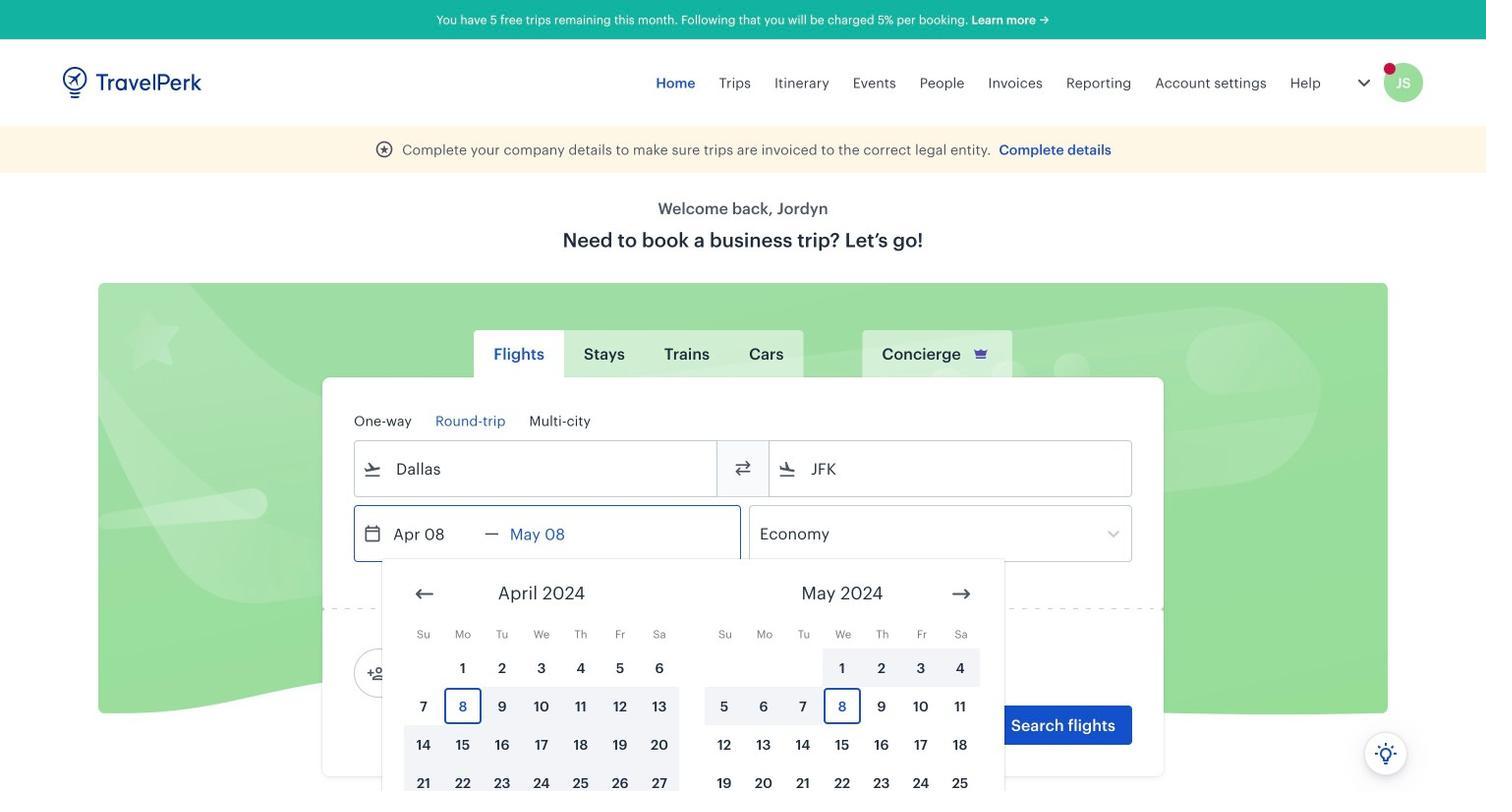 Task type: describe. For each thing, give the bounding box(es) containing it.
Return text field
[[499, 506, 601, 561]]

Add first traveler search field
[[386, 658, 591, 689]]

move backward to switch to the previous month. image
[[413, 583, 437, 606]]



Task type: locate. For each thing, give the bounding box(es) containing it.
Depart text field
[[382, 506, 485, 561]]

From search field
[[382, 453, 691, 485]]

To search field
[[797, 453, 1106, 485]]

move forward to switch to the next month. image
[[950, 583, 973, 606]]

calendar application
[[382, 559, 1487, 791]]



